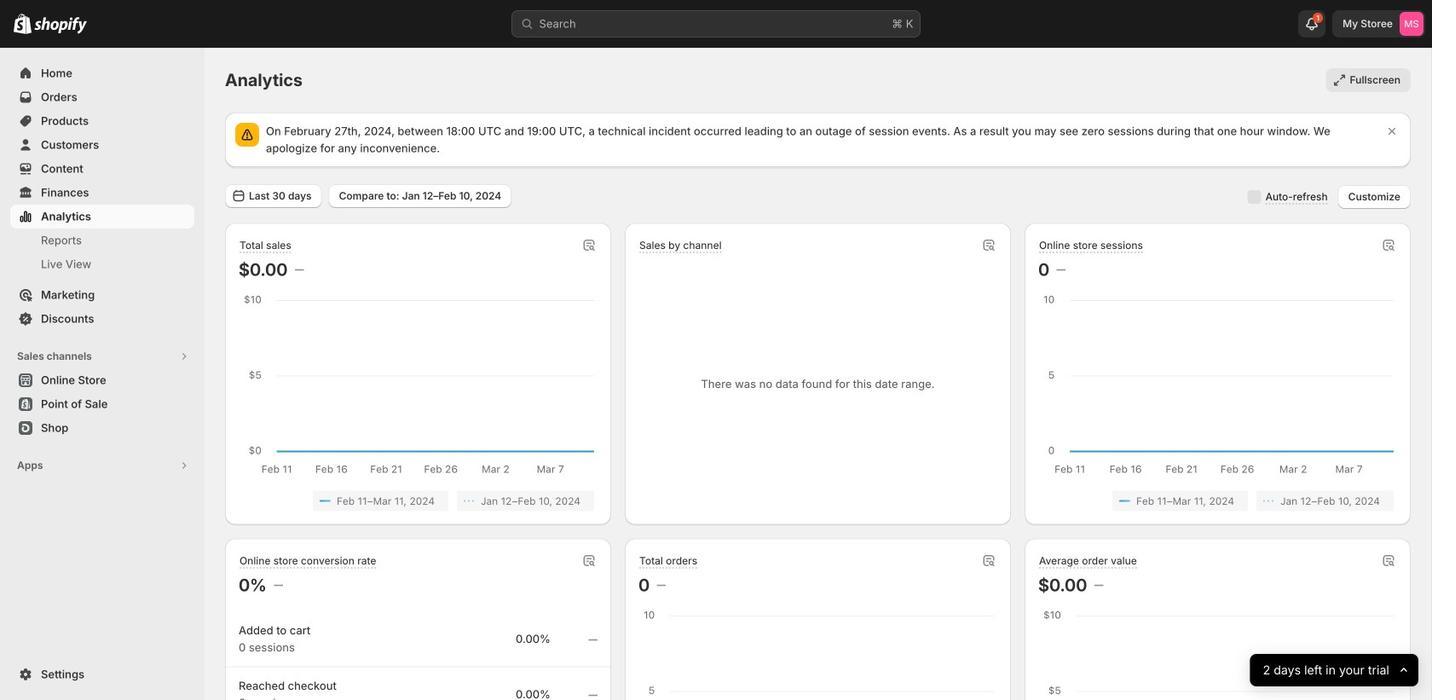 Task type: locate. For each thing, give the bounding box(es) containing it.
1 list from the left
[[242, 491, 594, 511]]

1 horizontal spatial list
[[1042, 491, 1395, 511]]

my storee image
[[1400, 12, 1424, 36]]

0 horizontal spatial list
[[242, 491, 594, 511]]

shopify image
[[34, 17, 87, 34]]

list
[[242, 491, 594, 511], [1042, 491, 1395, 511]]

2 list from the left
[[1042, 491, 1395, 511]]



Task type: describe. For each thing, give the bounding box(es) containing it.
shopify image
[[14, 13, 32, 34]]



Task type: vqa. For each thing, say whether or not it's contained in the screenshot.
right list
yes



